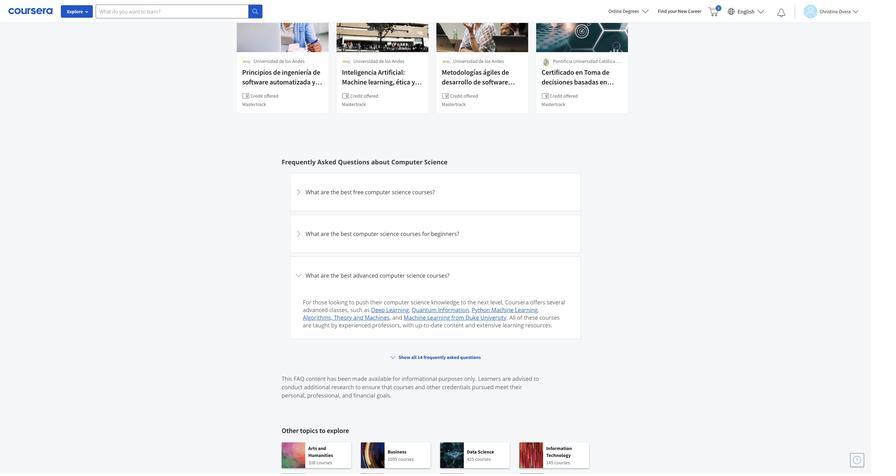 Task type: vqa. For each thing, say whether or not it's contained in the screenshot.


Task type: locate. For each thing, give the bounding box(es) containing it.
offered down learning,
[[364, 93, 379, 99]]

courses inside data science 425 courses
[[475, 456, 491, 463]]

2 los from the left
[[385, 58, 391, 64]]

3 credit offered from the left
[[450, 93, 478, 99]]

mastertrack down programa
[[442, 101, 466, 108]]

3 chevron right image from the top
[[295, 272, 303, 280]]

universidad de los andes for ágiles
[[454, 58, 505, 64]]

2 y from the left
[[412, 78, 415, 86]]

1 vertical spatial advanced
[[303, 307, 328, 314]]

resources.
[[526, 322, 553, 330]]

0 horizontal spatial los
[[285, 58, 291, 64]]

financial
[[354, 392, 375, 400]]

online
[[609, 8, 622, 14]]

universidad de los andes up ágiles at top right
[[454, 58, 505, 64]]

1 universidad de los andes image from the left
[[242, 58, 251, 66]]

theory
[[334, 314, 352, 322]]

for left beginners?
[[422, 230, 430, 238]]

their right as
[[371, 299, 383, 307]]

certificado down ágiles at top right
[[481, 87, 514, 96]]

universidad de los andes up artificial:
[[354, 58, 405, 64]]

1 horizontal spatial en
[[600, 78, 608, 86]]

offers
[[531, 299, 546, 307]]

what for what are the best free  computer science courses?
[[306, 189, 320, 196]]

algorithms,
[[303, 314, 333, 322]]

de right católica
[[617, 58, 622, 64]]

mastertrack down ágil
[[242, 101, 266, 108]]

asked
[[447, 355, 460, 361]]

1 los from the left
[[285, 58, 291, 64]]

1 horizontal spatial their
[[510, 384, 523, 392]]

for inside this faq content has been made available for informational purposes only. learners are advised to conduct additional research to ensure that courses and other credentials pursued meet their personal, professional, and financial goals.
[[393, 375, 401, 383]]

1 horizontal spatial universidad de los andes
[[354, 58, 405, 64]]

offered for tendencias
[[364, 93, 379, 99]]

1 vertical spatial en
[[600, 78, 608, 86]]

los up ingeniería
[[285, 58, 291, 64]]

up-
[[416, 322, 424, 330]]

chevron right image inside what are the best advanced  computer science courses? dropdown button
[[295, 272, 303, 280]]

3 universidad de los andes from the left
[[454, 58, 505, 64]]

extensive
[[477, 322, 502, 330]]

andes for de
[[292, 58, 305, 64]]

software inside principios de ingeniería de software automatizada y ágil certificado mastertrack®
[[242, 78, 268, 86]]

1 vertical spatial their
[[510, 384, 523, 392]]

humanities
[[309, 453, 333, 459]]

2 vertical spatial what
[[306, 272, 320, 280]]

what
[[306, 189, 320, 196], [306, 230, 320, 238], [306, 272, 320, 280]]

courses down the business
[[399, 456, 414, 463]]

credit down desarrollo
[[450, 93, 463, 99]]

advanced up taught on the bottom
[[303, 307, 328, 314]]

1 y from the left
[[312, 78, 316, 86]]

0 horizontal spatial andes
[[292, 58, 305, 64]]

2 chevron right image from the top
[[295, 230, 303, 238]]

2 list item from the top
[[290, 343, 582, 381]]

0 horizontal spatial software
[[242, 78, 268, 86]]

credit offered down learning,
[[351, 93, 379, 99]]

0 horizontal spatial for
[[393, 375, 401, 383]]

mastertrack® inside certificado en toma de decisiones basadas en datos mastertrack® certificate
[[560, 87, 599, 96]]

university
[[481, 314, 507, 322]]

145
[[547, 460, 554, 466]]

duke
[[466, 314, 479, 322]]

to
[[349, 299, 355, 307], [461, 299, 466, 307], [534, 375, 539, 383], [356, 384, 361, 392], [320, 427, 326, 435]]

0 horizontal spatial mastertrack®
[[242, 97, 282, 106]]

advanced
[[353, 272, 378, 280], [303, 307, 328, 314]]

universidad de los andes image
[[242, 58, 251, 66], [442, 58, 451, 66]]

software down ágiles at top right
[[482, 78, 508, 86]]

1 vertical spatial science
[[478, 449, 494, 455]]

3 offered from the left
[[464, 93, 478, 99]]

universidad de los andes for de
[[254, 58, 305, 64]]

asked
[[318, 158, 337, 166]]

universidad up 'principios'
[[254, 58, 278, 64]]

are for what are the best  computer science courses for beginners?
[[321, 230, 329, 238]]

courses right 425
[[475, 456, 491, 463]]

universidad de los andes image up metodologías
[[442, 58, 451, 66]]

questions
[[461, 355, 481, 361]]

software down 'principios'
[[242, 78, 268, 86]]

courses inside dropdown button
[[401, 230, 421, 238]]

0 vertical spatial what
[[306, 189, 320, 196]]

0 horizontal spatial advanced
[[303, 307, 328, 314]]

universidad up toma
[[574, 58, 598, 64]]

additional
[[304, 384, 330, 392]]

universidad up inteligencia
[[354, 58, 378, 64]]

2 horizontal spatial certificado
[[542, 68, 575, 77]]

science
[[425, 158, 448, 166], [478, 449, 494, 455]]

1 list item from the top
[[290, 257, 582, 343]]

de right programa
[[473, 87, 480, 96]]

3 universidad from the left
[[454, 58, 478, 64]]

chevron right image for what are the best  computer science courses for beginners?
[[295, 230, 303, 238]]

business
[[388, 449, 407, 455]]

credit for tendencias
[[351, 93, 363, 99]]

2 what from the top
[[306, 230, 320, 238]]

certificado inside principios de ingeniería de software automatizada y ágil certificado mastertrack®
[[255, 87, 287, 96]]

offered down desarrollo
[[464, 93, 478, 99]]

offered for ágil
[[264, 93, 279, 99]]

to left push
[[349, 299, 355, 307]]

andes for artificial:
[[392, 58, 405, 64]]

andes up ingeniería
[[292, 58, 305, 64]]

mastertrack
[[242, 101, 266, 108], [342, 101, 366, 108], [442, 101, 466, 108], [542, 101, 566, 108]]

los for artificial:
[[385, 58, 391, 64]]

andes up ágiles at top right
[[492, 58, 505, 64]]

1 andes from the left
[[292, 58, 305, 64]]

1 vertical spatial best
[[341, 230, 352, 238]]

credit offered down decisiones
[[550, 93, 578, 99]]

mastertrack® down programa
[[442, 97, 481, 106]]

best for free
[[341, 189, 352, 196]]

3 los from the left
[[485, 58, 491, 64]]

0 horizontal spatial information
[[438, 307, 469, 314]]

arts and humanities 338 courses
[[309, 446, 333, 466]]

courses? inside list item
[[413, 189, 435, 196]]

credit offered for datos
[[550, 93, 578, 99]]

4 list item from the top
[[290, 427, 582, 465]]

advanced inside for those looking to push their computer science knowledge to the next level, coursera offers several advanced classes, such as
[[303, 307, 328, 314]]

None search field
[[96, 4, 263, 18]]

1 vertical spatial content
[[306, 375, 326, 383]]

1 horizontal spatial y
[[412, 78, 415, 86]]

free
[[353, 189, 364, 196]]

chevron right image inside what are the best free  computer science courses? dropdown button
[[295, 188, 303, 197]]

2 universidad de los andes from the left
[[354, 58, 405, 64]]

ética
[[396, 78, 411, 86]]

for right available
[[393, 375, 401, 383]]

their down advised
[[510, 384, 523, 392]]

1 horizontal spatial universidad de los andes image
[[442, 58, 451, 66]]

credit down decisiones
[[550, 93, 563, 99]]

and right from
[[466, 322, 476, 330]]

machine inside inteligencia artificial: machine learning, ética y nuevas tendencias
[[342, 78, 367, 86]]

1 vertical spatial for
[[393, 375, 401, 383]]

credit offered down desarrollo
[[450, 93, 478, 99]]

purposes
[[439, 375, 463, 383]]

offered down automatizada
[[264, 93, 279, 99]]

are inside . all of these courses are taught by experienced professors, with up-to-date content and extensive learning resources.
[[303, 322, 312, 330]]

made
[[353, 375, 367, 383]]

science inside for those looking to push their computer science knowledge to the next level, coursera offers several advanced classes, such as
[[411, 299, 430, 307]]

1 software from the left
[[242, 78, 268, 86]]

certificate
[[542, 97, 573, 106]]

best for computer
[[341, 230, 352, 238]]

0 vertical spatial for
[[422, 230, 430, 238]]

explore button
[[61, 5, 93, 18]]

level,
[[491, 299, 504, 307]]

mastertrack down datos
[[542, 101, 566, 108]]

1 mastertrack from the left
[[242, 101, 266, 108]]

2 horizontal spatial andes
[[492, 58, 505, 64]]

credit
[[251, 93, 263, 99], [351, 93, 363, 99], [450, 93, 463, 99], [550, 93, 563, 99]]

certificado up decisiones
[[542, 68, 575, 77]]

overa
[[839, 8, 851, 14]]

0 vertical spatial en
[[576, 68, 583, 77]]

2 horizontal spatial los
[[485, 58, 491, 64]]

their
[[371, 299, 383, 307], [510, 384, 523, 392]]

2 universidad from the left
[[354, 58, 378, 64]]

1 vertical spatial courses?
[[427, 272, 450, 280]]

1 what from the top
[[306, 189, 320, 196]]

4 credit from the left
[[550, 93, 563, 99]]

1 chevron right image from the top
[[295, 188, 303, 197]]

de right ingeniería
[[313, 68, 321, 77]]

4 universidad from the left
[[574, 58, 598, 64]]

0 horizontal spatial certificado
[[255, 87, 287, 96]]

mastertrack® inside principios de ingeniería de software automatizada y ágil certificado mastertrack®
[[242, 97, 282, 106]]

best for advanced
[[341, 272, 352, 280]]

for for beginners?
[[422, 230, 430, 238]]

2 software from the left
[[482, 78, 508, 86]]

andes
[[292, 58, 305, 64], [392, 58, 405, 64], [492, 58, 505, 64]]

1 horizontal spatial for
[[422, 230, 430, 238]]

los for ágiles
[[485, 58, 491, 64]]

425
[[467, 456, 475, 463]]

3 credit from the left
[[450, 93, 463, 99]]

universidad for inteligencia
[[354, 58, 378, 64]]

taught
[[313, 322, 330, 330]]

1 horizontal spatial andes
[[392, 58, 405, 64]]

chevron right image
[[295, 188, 303, 197], [295, 230, 303, 238], [295, 272, 303, 280], [295, 442, 303, 450]]

3 list item from the top
[[290, 385, 582, 423]]

0 vertical spatial content
[[444, 322, 464, 330]]

2 vertical spatial best
[[341, 272, 352, 280]]

los up artificial:
[[385, 58, 391, 64]]

1 universidad from the left
[[254, 58, 278, 64]]

their inside for those looking to push their computer science knowledge to the next level, coursera offers several advanced classes, such as
[[371, 299, 383, 307]]

the for advanced
[[331, 272, 339, 280]]

next
[[478, 299, 489, 307]]

1 offered from the left
[[264, 93, 279, 99]]

1 credit offered from the left
[[251, 93, 279, 99]]

de inside pontificia universidad católica de chile
[[617, 58, 622, 64]]

looking
[[329, 299, 348, 307]]

data science 425 courses
[[467, 449, 494, 463]]

3 best from the top
[[341, 272, 352, 280]]

0 vertical spatial best
[[341, 189, 352, 196]]

conduct
[[282, 384, 303, 392]]

inteligencia artificial: machine learning, ética y nuevas tendencias
[[342, 68, 415, 96]]

other
[[282, 427, 299, 435]]

0 vertical spatial courses?
[[413, 189, 435, 196]]

courses down humanities
[[317, 460, 332, 466]]

knowledge
[[431, 299, 460, 307]]

push
[[356, 299, 369, 307]]

computer inside for those looking to push their computer science knowledge to the next level, coursera offers several advanced classes, such as
[[384, 299, 410, 307]]

christina
[[820, 8, 838, 14]]

mastertrack® inside "metodologías ágiles de desarrollo de software programa de  certificado mastertrack®"
[[442, 97, 481, 106]]

0 horizontal spatial universidad de los andes image
[[242, 58, 251, 66]]

the
[[331, 189, 339, 196], [331, 230, 339, 238], [331, 272, 339, 280], [468, 299, 476, 307]]

en up basadas
[[576, 68, 583, 77]]

2 horizontal spatial universidad de los andes
[[454, 58, 505, 64]]

, up resources.
[[538, 307, 539, 314]]

2 offered from the left
[[364, 93, 379, 99]]

certificado for de
[[255, 87, 287, 96]]

list item
[[290, 257, 582, 343], [290, 343, 582, 381], [290, 385, 582, 423], [290, 427, 582, 465], [290, 468, 582, 475]]

what are the best  computer science courses for beginners? list item
[[290, 215, 582, 253]]

0 horizontal spatial machine
[[342, 78, 367, 86]]

2 mastertrack from the left
[[342, 101, 366, 108]]

1 horizontal spatial software
[[482, 78, 508, 86]]

universidad up metodologías
[[454, 58, 478, 64]]

courses
[[401, 230, 421, 238], [540, 314, 560, 322], [394, 384, 414, 392], [399, 456, 414, 463], [475, 456, 491, 463], [317, 460, 332, 466], [555, 460, 570, 466]]

content up additional
[[306, 375, 326, 383]]

to up from
[[461, 299, 466, 307]]

0 horizontal spatial science
[[425, 158, 448, 166]]

2 best from the top
[[341, 230, 352, 238]]

0 vertical spatial science
[[425, 158, 448, 166]]

what are the best advanced  computer science courses? button
[[295, 261, 577, 291]]

1 horizontal spatial content
[[444, 322, 464, 330]]

what are the best free  computer science courses? button
[[295, 178, 577, 207]]

universidad de los andes image for principios de ingeniería de software automatizada y ágil certificado mastertrack®
[[242, 58, 251, 66]]

0 horizontal spatial their
[[371, 299, 383, 307]]

1 horizontal spatial certificado
[[481, 87, 514, 96]]

offered down decisiones
[[564, 93, 578, 99]]

1 horizontal spatial mastertrack®
[[442, 97, 481, 106]]

0 vertical spatial their
[[371, 299, 383, 307]]

advanced up push
[[353, 272, 378, 280]]

certificado down automatizada
[[255, 87, 287, 96]]

offered for datos
[[564, 93, 578, 99]]

credit down inteligencia
[[351, 93, 363, 99]]

, right deep
[[390, 314, 391, 322]]

courses left beginners?
[[401, 230, 421, 238]]

1 universidad de los andes from the left
[[254, 58, 305, 64]]

about
[[371, 158, 390, 166]]

best
[[341, 189, 352, 196], [341, 230, 352, 238], [341, 272, 352, 280]]

for inside dropdown button
[[422, 230, 430, 238]]

de down metodologías
[[474, 78, 481, 86]]

courses? down computer on the left top of the page
[[413, 189, 435, 196]]

y right ética
[[412, 78, 415, 86]]

los up ágiles at top right
[[485, 58, 491, 64]]

2 horizontal spatial learning
[[515, 307, 538, 314]]

1 credit from the left
[[251, 93, 263, 99]]

mastertrack® down ágil
[[242, 97, 282, 106]]

deep learning , quantum information , python machine learning , algorithms, theory and machines , and machine learning from duke university
[[303, 307, 539, 322]]

universidad de los andes image up 'principios'
[[242, 58, 251, 66]]

the for free
[[331, 189, 339, 196]]

mastertrack down nuevas
[[342, 101, 366, 108]]

that
[[382, 384, 392, 392]]

certificado inside "metodologías ágiles de desarrollo de software programa de  certificado mastertrack®"
[[481, 87, 514, 96]]

mastertrack® down basadas
[[560, 87, 599, 96]]

2 credit from the left
[[351, 93, 363, 99]]

1 horizontal spatial learning
[[428, 314, 450, 322]]

only.
[[465, 375, 477, 383]]

frequently asked questions about computer science
[[282, 158, 448, 166]]

0 horizontal spatial universidad de los andes
[[254, 58, 305, 64]]

1 vertical spatial what
[[306, 230, 320, 238]]

en down toma
[[600, 78, 608, 86]]

universidad de los andes
[[254, 58, 305, 64], [354, 58, 405, 64], [454, 58, 505, 64]]

1 best from the top
[[341, 189, 352, 196]]

principios de ingeniería de software automatizada y ágil certificado mastertrack®
[[242, 68, 321, 106]]

content inside this faq content has been made available for informational purposes only. learners are advised to conduct additional research to ensure that courses and other credentials pursued meet their personal, professional, and financial goals.
[[306, 375, 326, 383]]

information
[[438, 307, 469, 314], [547, 446, 572, 452]]

2 horizontal spatial mastertrack®
[[560, 87, 599, 96]]

andes up artificial:
[[392, 58, 405, 64]]

en
[[576, 68, 583, 77], [600, 78, 608, 86]]

de up artificial:
[[379, 58, 384, 64]]

3 mastertrack from the left
[[442, 101, 466, 108]]

content inside . all of these courses are taught by experienced professors, with up-to-date content and extensive learning resources.
[[444, 322, 464, 330]]

offered
[[264, 93, 279, 99], [364, 93, 379, 99], [464, 93, 478, 99], [564, 93, 578, 99]]

3 andes from the left
[[492, 58, 505, 64]]

4 mastertrack from the left
[[542, 101, 566, 108]]

4 credit offered from the left
[[550, 93, 578, 99]]

mastertrack® for metodologías ágiles de desarrollo de software programa de  certificado mastertrack®
[[442, 97, 481, 106]]

by
[[331, 322, 338, 330]]

and up humanities
[[318, 446, 326, 452]]

courses down several
[[540, 314, 560, 322]]

credit offered down 'principios'
[[251, 93, 279, 99]]

list
[[282, 443, 590, 475]]

0 horizontal spatial y
[[312, 78, 316, 86]]

science right computer on the left top of the page
[[425, 158, 448, 166]]

1 vertical spatial information
[[547, 446, 572, 452]]

programa
[[442, 87, 471, 96]]

content right the date
[[444, 322, 464, 330]]

science right the data
[[478, 449, 494, 455]]

4 offered from the left
[[564, 93, 578, 99]]

3 what from the top
[[306, 272, 320, 280]]

y right automatizada
[[312, 78, 316, 86]]

2 credit offered from the left
[[351, 93, 379, 99]]

0 vertical spatial information
[[438, 307, 469, 314]]

courses? up knowledge
[[427, 272, 450, 280]]

explore
[[327, 427, 349, 435]]

courses down technology
[[555, 460, 570, 466]]

universidad de los andes up ingeniería
[[254, 58, 305, 64]]

chevron right image inside what are the best  computer science courses for beginners? dropdown button
[[295, 230, 303, 238]]

machine
[[342, 78, 367, 86], [492, 307, 514, 314], [404, 314, 426, 322]]

y inside inteligencia artificial: machine learning, ética y nuevas tendencias
[[412, 78, 415, 86]]

1 horizontal spatial advanced
[[353, 272, 378, 280]]

2 universidad de los andes image from the left
[[442, 58, 451, 66]]

0 horizontal spatial content
[[306, 375, 326, 383]]

courses right that
[[394, 384, 414, 392]]

2 andes from the left
[[392, 58, 405, 64]]

certificado
[[542, 68, 575, 77], [255, 87, 287, 96], [481, 87, 514, 96]]

1 horizontal spatial los
[[385, 58, 391, 64]]

other
[[427, 384, 441, 392]]

de down católica
[[602, 68, 610, 77]]

0 vertical spatial advanced
[[353, 272, 378, 280]]

1 horizontal spatial information
[[547, 446, 572, 452]]

for
[[422, 230, 430, 238], [393, 375, 401, 383]]

courses? for what are the best advanced  computer science courses?
[[427, 272, 450, 280]]

experienced
[[339, 322, 371, 330]]

content
[[444, 322, 464, 330], [306, 375, 326, 383]]

1 horizontal spatial science
[[478, 449, 494, 455]]

credit down 'principios'
[[251, 93, 263, 99]]

, left python
[[469, 307, 471, 314]]

degrees
[[623, 8, 640, 14]]

such
[[351, 307, 363, 314]]



Task type: describe. For each thing, give the bounding box(es) containing it.
pursued
[[472, 384, 494, 392]]

4 chevron right image from the top
[[295, 442, 303, 450]]

the inside for those looking to push their computer science knowledge to the next level, coursera offers several advanced classes, such as
[[468, 299, 476, 307]]

courses inside . all of these courses are taught by experienced professors, with up-to-date content and extensive learning resources.
[[540, 314, 560, 322]]

desarrollo
[[442, 78, 472, 86]]

what for what are the best advanced  computer science courses?
[[306, 272, 320, 280]]

credit offered for de
[[450, 93, 478, 99]]

0 horizontal spatial en
[[576, 68, 583, 77]]

and left the with
[[393, 314, 403, 322]]

for for informational
[[393, 375, 401, 383]]

mastertrack for inteligencia artificial: machine learning, ética y nuevas tendencias
[[342, 101, 366, 108]]

mastertrack for principios de ingeniería de software automatizada y ágil certificado mastertrack®
[[242, 101, 266, 108]]

credit for de
[[450, 93, 463, 99]]

new
[[679, 8, 688, 14]]

courses inside this faq content has been made available for informational purposes only. learners are advised to conduct additional research to ensure that courses and other credentials pursued meet their personal, professional, and financial goals.
[[394, 384, 414, 392]]

informational
[[402, 375, 437, 383]]

courses? for what are the best free  computer science courses?
[[413, 189, 435, 196]]

shopping cart: 1 item image
[[709, 5, 722, 16]]

your
[[668, 8, 678, 14]]

de up ingeniería
[[279, 58, 284, 64]]

de up automatizada
[[273, 68, 281, 77]]

andes for ágiles
[[492, 58, 505, 64]]

arts
[[309, 446, 317, 452]]

de inside certificado en toma de decisiones basadas en datos mastertrack® certificate
[[602, 68, 610, 77]]

and inside arts and humanities 338 courses
[[318, 446, 326, 452]]

personal,
[[282, 392, 306, 400]]

has
[[327, 375, 337, 383]]

professors,
[[373, 322, 402, 330]]

chevron right image for what are the best advanced  computer science courses?
[[295, 272, 303, 280]]

what for what are the best  computer science courses for beginners?
[[306, 230, 320, 238]]

coursera
[[505, 299, 529, 307]]

5 list item from the top
[[290, 468, 582, 475]]

pontificia
[[554, 58, 573, 64]]

their inside this faq content has been made available for informational purposes only. learners are advised to conduct additional research to ensure that courses and other credentials pursued meet their personal, professional, and financial goals.
[[510, 384, 523, 392]]

coursera image
[[8, 6, 53, 17]]

those
[[313, 299, 328, 307]]

0 horizontal spatial learning
[[387, 307, 409, 314]]

universidad de los andes image
[[342, 58, 351, 66]]

learners
[[478, 375, 501, 383]]

certificado en toma de decisiones basadas en datos mastertrack® certificate
[[542, 68, 610, 106]]

pontificia universidad católica de chile image
[[542, 58, 551, 66]]

learning,
[[368, 78, 395, 86]]

y inside principios de ingeniería de software automatizada y ágil certificado mastertrack®
[[312, 78, 316, 86]]

and down research
[[342, 392, 352, 400]]

date
[[431, 322, 443, 330]]

decisiones
[[542, 78, 573, 86]]

software inside "metodologías ágiles de desarrollo de software programa de  certificado mastertrack®"
[[482, 78, 508, 86]]

all
[[510, 314, 516, 322]]

these
[[524, 314, 538, 322]]

universidad de los andes image for metodologías ágiles de desarrollo de software programa de  certificado mastertrack®
[[442, 58, 451, 66]]

what are the best free  computer science courses? list item
[[290, 173, 582, 212]]

career
[[689, 8, 702, 14]]

goals.
[[377, 392, 392, 400]]

advanced inside dropdown button
[[353, 272, 378, 280]]

algorithms, theory and machines link
[[303, 314, 390, 322]]

los for de
[[285, 58, 291, 64]]

credit for datos
[[550, 93, 563, 99]]

credit for ágil
[[251, 93, 263, 99]]

basadas
[[575, 78, 599, 86]]

deep
[[371, 307, 385, 314]]

mastertrack® for principios de ingeniería de software automatizada y ágil certificado mastertrack®
[[242, 97, 282, 106]]

english button
[[726, 0, 768, 23]]

to down made
[[356, 384, 361, 392]]

for
[[303, 299, 312, 307]]

python
[[472, 307, 490, 314]]

with
[[403, 322, 414, 330]]

show
[[399, 355, 411, 361]]

and inside . all of these courses are taught by experienced professors, with up-to-date content and extensive learning resources.
[[466, 322, 476, 330]]

list item containing what are the best advanced  computer science courses?
[[290, 257, 582, 343]]

computer
[[392, 158, 423, 166]]

been
[[338, 375, 351, 383]]

deep learning link
[[371, 307, 409, 314]]

chevron right image
[[295, 400, 303, 408]]

What do you want to learn? text field
[[96, 4, 249, 18]]

are inside this faq content has been made available for informational purposes only. learners are advised to conduct additional research to ensure that courses and other credentials pursued meet their personal, professional, and financial goals.
[[503, 375, 511, 383]]

machine learning from duke university link
[[404, 314, 507, 322]]

collapsed list
[[290, 173, 582, 475]]

credit offered for tendencias
[[351, 93, 379, 99]]

quantum
[[412, 307, 437, 314]]

data
[[467, 449, 477, 455]]

ágil
[[242, 87, 253, 96]]

list containing arts and humanities
[[282, 443, 590, 475]]

courses inside arts and humanities 338 courses
[[317, 460, 332, 466]]

topics
[[300, 427, 318, 435]]

advised
[[513, 375, 533, 383]]

to-
[[424, 322, 431, 330]]

are for what are the best advanced  computer science courses?
[[321, 272, 329, 280]]

information inside list
[[547, 446, 572, 452]]

learning
[[503, 322, 524, 330]]

chevron right image for what are the best free  computer science courses?
[[295, 188, 303, 197]]

classes,
[[330, 307, 349, 314]]

certificado for desarrollo
[[481, 87, 514, 96]]

this faq content has been made available for informational purposes only. learners are advised to conduct additional research to ensure that courses and other credentials pursued meet their personal, professional, and financial goals.
[[282, 375, 539, 400]]

professional,
[[307, 392, 341, 400]]

the for computer
[[331, 230, 339, 238]]

are for what are the best free  computer science courses?
[[321, 189, 329, 196]]

show all 14 frequently asked questions button
[[388, 351, 484, 364]]

information inside the deep learning , quantum information , python machine learning , algorithms, theory and machines , and machine learning from duke university
[[438, 307, 469, 314]]

metodologías ágiles de desarrollo de software programa de  certificado mastertrack®
[[442, 68, 514, 106]]

english
[[738, 8, 755, 15]]

credentials
[[442, 384, 471, 392]]

courses inside information technology 145 courses
[[555, 460, 570, 466]]

, left quantum on the bottom
[[409, 307, 411, 314]]

de right ágiles at top right
[[502, 68, 509, 77]]

universidad de los andes for artificial:
[[354, 58, 405, 64]]

show notifications image
[[778, 9, 786, 17]]

frequently
[[424, 355, 446, 361]]

find your new career
[[658, 8, 702, 14]]

artificial:
[[378, 68, 405, 77]]

to right topics
[[320, 427, 326, 435]]

all
[[412, 355, 417, 361]]

1 horizontal spatial machine
[[404, 314, 426, 322]]

several
[[547, 299, 566, 307]]

find your new career link
[[655, 7, 706, 16]]

datos
[[542, 87, 558, 96]]

science inside data science 425 courses
[[478, 449, 494, 455]]

inteligencia
[[342, 68, 377, 77]]

universidad for principios
[[254, 58, 278, 64]]

and left as
[[354, 314, 364, 322]]

what are the best  computer science courses for beginners? button
[[295, 220, 577, 249]]

metodologías
[[442, 68, 482, 77]]

de up ágiles at top right
[[479, 58, 484, 64]]

of
[[517, 314, 523, 322]]

certificado inside certificado en toma de decisiones basadas en datos mastertrack® certificate
[[542, 68, 575, 77]]

and down informational
[[415, 384, 425, 392]]

christina overa
[[820, 8, 851, 14]]

what are the best advanced  computer science courses?
[[306, 272, 450, 280]]

338
[[309, 460, 316, 466]]

universidad inside pontificia universidad católica de chile
[[574, 58, 598, 64]]

find
[[658, 8, 667, 14]]

information technology 145 courses
[[547, 446, 572, 466]]

from
[[452, 314, 464, 322]]

machines
[[365, 314, 390, 322]]

available
[[369, 375, 392, 383]]

meet
[[496, 384, 509, 392]]

principios
[[242, 68, 272, 77]]

what are the best  computer science courses for beginners?
[[306, 230, 460, 238]]

for those looking to push their computer science knowledge to the next level, coursera offers several advanced classes, such as
[[303, 299, 566, 314]]

universidad for metodologías
[[454, 58, 478, 64]]

mastertrack for certificado en toma de decisiones basadas en datos mastertrack® certificate
[[542, 101, 566, 108]]

faq
[[294, 375, 305, 383]]

courses inside business 1095 courses
[[399, 456, 414, 463]]

to right advised
[[534, 375, 539, 383]]

ágiles
[[483, 68, 501, 77]]

2 horizontal spatial machine
[[492, 307, 514, 314]]

questions
[[338, 158, 370, 166]]

online degrees button
[[603, 3, 655, 19]]

credit offered for ágil
[[251, 93, 279, 99]]

toma
[[585, 68, 601, 77]]

help center image
[[854, 457, 862, 465]]

automatizada
[[270, 78, 311, 86]]

mastertrack for metodologías ágiles de desarrollo de software programa de  certificado mastertrack®
[[442, 101, 466, 108]]

chile
[[554, 65, 564, 71]]

offered for de
[[464, 93, 478, 99]]

christina overa button
[[795, 4, 859, 18]]



